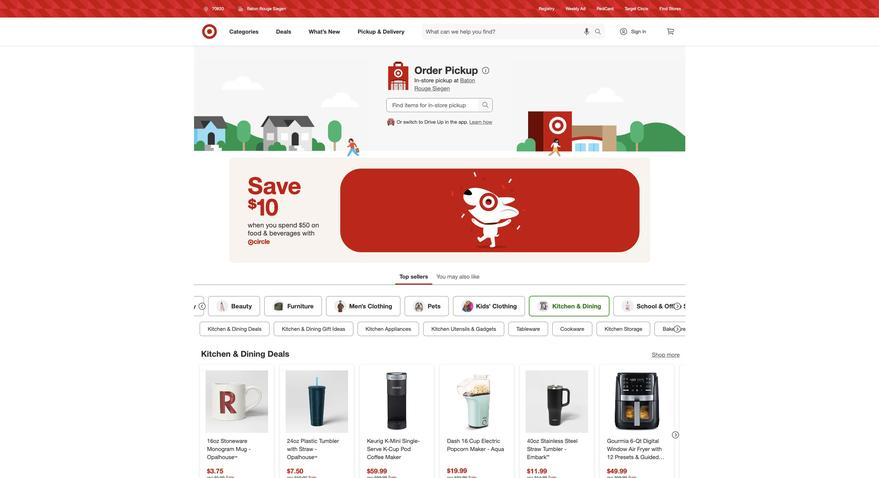 Task type: vqa. For each thing, say whether or not it's contained in the screenshot.
first opalhouse™ from the right
yes



Task type: describe. For each thing, give the bounding box(es) containing it.
tableware
[[517, 326, 540, 333]]

tumbler inside 24oz plastic tumbler with straw - opalhouse™
[[319, 438, 339, 445]]

utensils
[[451, 326, 470, 333]]

- inside 24oz plastic tumbler with straw - opalhouse™
[[315, 446, 317, 453]]

also
[[460, 274, 470, 281]]

monogram
[[207, 446, 234, 453]]

gift
[[322, 326, 331, 333]]

16oz
[[207, 438, 219, 445]]

men's clothing
[[349, 303, 392, 310]]

steel
[[565, 438, 578, 445]]

clothing for kids' clothing
[[492, 303, 517, 310]]

kitchen up cookware
[[552, 303, 575, 310]]

target circle
[[625, 6, 649, 11]]

0 vertical spatial in
[[643, 28, 647, 34]]

24oz plastic tumbler with straw - opalhouse™ link
[[287, 438, 347, 462]]

drive
[[425, 119, 436, 125]]

stainless
[[541, 438, 563, 445]]

you
[[266, 221, 277, 229]]

you
[[437, 274, 446, 281]]

school
[[637, 303, 657, 310]]

What can we help you find? suggestions appear below search field
[[422, 24, 597, 39]]

cookware button
[[552, 322, 592, 337]]

on
[[312, 221, 319, 229]]

weekly ad link
[[566, 6, 586, 12]]

coffee
[[367, 454, 384, 461]]

deals link
[[270, 24, 300, 39]]

up
[[437, 119, 444, 125]]

school & office supplies
[[637, 303, 709, 310]]

guided
[[641, 454, 659, 461]]

1 horizontal spatial baton
[[460, 77, 475, 84]]

order
[[415, 64, 442, 77]]

circle
[[254, 238, 270, 246]]

& down kitchen & dining deals button
[[233, 349, 238, 359]]

- inside 40oz stainless steel straw tumbler - embark™
[[564, 446, 567, 453]]

shop more
[[652, 352, 680, 359]]

$19.99
[[447, 467, 467, 475]]

$11.99
[[527, 467, 547, 475]]

target
[[625, 6, 637, 11]]

ad
[[581, 6, 586, 11]]

keurig k-mini single- serve k-cup pod coffee maker
[[367, 438, 420, 461]]

kitchen & dining
[[552, 303, 601, 310]]

1 vertical spatial pickup
[[445, 64, 478, 77]]

office
[[665, 303, 682, 310]]

redcard link
[[597, 6, 614, 12]]

top sellers
[[400, 274, 428, 281]]

beverages
[[269, 229, 301, 237]]

supplies
[[684, 303, 709, 310]]

like
[[471, 274, 480, 281]]

when you spend $50 on food & beverages with circle
[[248, 221, 319, 246]]

find stores
[[660, 6, 681, 11]]

gadgets
[[476, 326, 496, 333]]

kids' clothing button
[[453, 297, 525, 317]]

or
[[397, 119, 402, 125]]

1 horizontal spatial siegen
[[433, 85, 450, 92]]

cookware
[[560, 326, 584, 333]]

in-store pickup at
[[415, 77, 460, 84]]

kids'
[[476, 303, 491, 310]]

target circle link
[[625, 6, 649, 12]]

cup inside dash 16 cup electric popcorn maker - aqua
[[469, 438, 480, 445]]

clothing for men's clothing
[[368, 303, 392, 310]]

& inside button
[[471, 326, 475, 333]]

rouge inside dropdown button
[[260, 6, 272, 11]]

sign in
[[632, 28, 647, 34]]

straw inside 24oz plastic tumbler with straw - opalhouse™
[[299, 446, 313, 453]]

dining down beauty
[[232, 326, 247, 333]]

shop
[[652, 352, 665, 359]]

men's clothing button
[[326, 297, 400, 317]]

opalhouse™ inside 16oz stoneware monogram mug - opalhouse™
[[207, 454, 237, 461]]

maker inside keurig k-mini single- serve k-cup pod coffee maker
[[385, 454, 401, 461]]

& left 'office' in the bottom of the page
[[659, 303, 663, 310]]

keurig k-mini single- serve k-cup pod coffee maker link
[[367, 438, 427, 462]]

presets
[[615, 454, 634, 461]]

weekly ad
[[566, 6, 586, 11]]

aqua
[[491, 446, 504, 453]]

app.
[[459, 119, 468, 125]]

gourmia 6-qt digital window air fryer with 12 presets & guided cooking black
[[607, 438, 662, 469]]

stores
[[669, 6, 681, 11]]

what's new
[[309, 28, 340, 35]]

top sellers link
[[395, 270, 433, 285]]

baton inside dropdown button
[[247, 6, 258, 11]]

categories link
[[223, 24, 267, 39]]

straw inside 40oz stainless steel straw tumbler - embark™
[[527, 446, 541, 453]]

beauty
[[231, 303, 252, 310]]

with inside 24oz plastic tumbler with straw - opalhouse™
[[287, 446, 297, 453]]

bakeware
[[663, 326, 686, 333]]

0 horizontal spatial pickup
[[358, 28, 376, 35]]

keurig
[[367, 438, 383, 445]]

12
[[607, 454, 613, 461]]

baton rouge siegen button
[[234, 2, 291, 15]]

& inside when you spend $50 on food & beverages with circle
[[263, 229, 268, 237]]

with inside when you spend $50 on food & beverages with circle
[[302, 229, 315, 237]]

categories
[[229, 28, 259, 35]]

dining down kitchen & dining deals button
[[241, 349, 265, 359]]

tumbler inside 40oz stainless steel straw tumbler - embark™
[[543, 446, 563, 453]]

stoneware
[[221, 438, 247, 445]]

maker inside dash 16 cup electric popcorn maker - aqua
[[470, 446, 486, 453]]

redcard
[[597, 6, 614, 11]]

kitchen utensils & gadgets
[[431, 326, 496, 333]]

top
[[400, 274, 409, 281]]

air
[[629, 446, 636, 453]]

pickup
[[436, 77, 452, 84]]

1 vertical spatial in
[[445, 119, 449, 125]]

kitchen for 'kitchen appliances' button
[[366, 326, 384, 333]]

$10
[[248, 193, 278, 222]]

& down furniture
[[301, 326, 305, 333]]

16
[[462, 438, 468, 445]]

dash 16 cup electric popcorn maker - aqua link
[[447, 438, 507, 454]]

kitchen & dining gift ideas
[[282, 326, 345, 333]]

the
[[450, 119, 457, 125]]

more
[[667, 352, 680, 359]]

sellers
[[411, 274, 428, 281]]

24oz
[[287, 438, 299, 445]]

cup inside keurig k-mini single- serve k-cup pod coffee maker
[[389, 446, 399, 453]]



Task type: locate. For each thing, give the bounding box(es) containing it.
rouge
[[260, 6, 272, 11], [415, 85, 431, 92]]

0 horizontal spatial baton
[[247, 6, 258, 11]]

k-
[[385, 438, 390, 445], [383, 446, 389, 453]]

opalhouse™
[[207, 454, 237, 461], [287, 454, 317, 461]]

0 horizontal spatial with
[[287, 446, 297, 453]]

gourmia 6-qt digital window air fryer with 12 presets & guided cooking black image
[[606, 371, 668, 433], [606, 371, 668, 433]]

& left delivery
[[378, 28, 381, 35]]

1 horizontal spatial baton rouge siegen
[[415, 77, 475, 92]]

0 horizontal spatial cup
[[389, 446, 399, 453]]

1 horizontal spatial clothing
[[492, 303, 517, 310]]

in-
[[415, 77, 421, 84]]

circle
[[638, 6, 649, 11]]

kitchen down beauty button
[[208, 326, 226, 333]]

tableware button
[[509, 322, 548, 337]]

0 horizontal spatial straw
[[299, 446, 313, 453]]

0 vertical spatial kitchen & dining deals
[[208, 326, 261, 333]]

registry
[[539, 6, 555, 11]]

popcorn
[[447, 446, 469, 453]]

2 - from the left
[[315, 446, 317, 453]]

when
[[248, 221, 264, 229]]

pickup & delivery link
[[352, 24, 413, 39]]

spend
[[279, 221, 297, 229]]

1 vertical spatial k-
[[383, 446, 389, 453]]

1 vertical spatial cup
[[389, 446, 399, 453]]

weekly
[[566, 6, 579, 11]]

beauty button
[[208, 297, 260, 317]]

0 vertical spatial deals
[[276, 28, 291, 35]]

in right up
[[445, 119, 449, 125]]

opalhouse™ inside 24oz plastic tumbler with straw - opalhouse™
[[287, 454, 317, 461]]

embark™
[[527, 454, 549, 461]]

single-
[[402, 438, 420, 445]]

rouge up 'deals' link at top
[[260, 6, 272, 11]]

kitchen for kitchen storage button
[[605, 326, 623, 333]]

siegen
[[273, 6, 286, 11], [433, 85, 450, 92]]

16oz stoneware monogram mug - opalhouse™ image
[[206, 371, 268, 433], [206, 371, 268, 433]]

shop more button
[[652, 351, 680, 359]]

40oz stainless steel straw tumbler - embark™ link
[[527, 438, 587, 462]]

kitchen for kitchen & dining deals button
[[208, 326, 226, 333]]

1 horizontal spatial cup
[[469, 438, 480, 445]]

kitchen & dining deals inside button
[[208, 326, 261, 333]]

maker
[[470, 446, 486, 453], [385, 454, 401, 461]]

kitchen left storage
[[605, 326, 623, 333]]

deals inside button
[[248, 326, 261, 333]]

dining up cookware
[[583, 303, 601, 310]]

kitchen for 'kitchen & dining gift ideas' button
[[282, 326, 300, 333]]

pickup up at
[[445, 64, 478, 77]]

40oz stainless steel straw tumbler - embark™ image
[[526, 371, 588, 433], [526, 371, 588, 433]]

opalhouse™ down monogram
[[207, 454, 237, 461]]

- inside 16oz stoneware monogram mug - opalhouse™
[[248, 446, 251, 453]]

0 horizontal spatial baton rouge siegen
[[247, 6, 286, 11]]

you may also like
[[437, 274, 480, 281]]

1 vertical spatial kitchen & dining deals
[[201, 349, 289, 359]]

kitchen down furniture button
[[282, 326, 300, 333]]

tumbler right the plastic on the left bottom of the page
[[319, 438, 339, 445]]

may
[[448, 274, 458, 281]]

70820
[[212, 6, 224, 11]]

kitchen & dining deals button
[[200, 322, 270, 337]]

kitchen left the utensils
[[431, 326, 449, 333]]

1 vertical spatial maker
[[385, 454, 401, 461]]

siegen down pickup
[[433, 85, 450, 92]]

& inside gourmia 6-qt digital window air fryer with 12 presets & guided cooking black
[[635, 454, 639, 461]]

& up black
[[635, 454, 639, 461]]

dining
[[583, 303, 601, 310], [232, 326, 247, 333], [306, 326, 321, 333], [241, 349, 265, 359]]

- inside dash 16 cup electric popcorn maker - aqua
[[487, 446, 489, 453]]

0 vertical spatial cup
[[469, 438, 480, 445]]

dash 16 cup electric popcorn maker - aqua image
[[446, 371, 508, 433], [446, 371, 508, 433]]

1 horizontal spatial tumbler
[[543, 446, 563, 453]]

you may also like link
[[433, 270, 484, 285]]

1 vertical spatial rouge
[[415, 85, 431, 92]]

black
[[630, 462, 644, 469]]

0 horizontal spatial maker
[[385, 454, 401, 461]]

men's
[[349, 303, 366, 310]]

cup down mini
[[389, 446, 399, 453]]

registry link
[[539, 6, 555, 12]]

0 vertical spatial siegen
[[273, 6, 286, 11]]

clothing right the men's
[[368, 303, 392, 310]]

40oz
[[527, 438, 539, 445]]

1 straw from the left
[[299, 446, 313, 453]]

kitchen for kitchen utensils & gadgets button
[[431, 326, 449, 333]]

clothing inside button
[[368, 303, 392, 310]]

sign in link
[[614, 24, 657, 39]]

search
[[592, 29, 609, 36]]

save
[[248, 172, 301, 200]]

pod
[[401, 446, 411, 453]]

3 - from the left
[[487, 446, 489, 453]]

- right mug
[[248, 446, 251, 453]]

0 vertical spatial baton rouge siegen
[[247, 6, 286, 11]]

16oz stoneware monogram mug - opalhouse™
[[207, 438, 251, 461]]

24oz plastic tumbler with straw - opalhouse™ image
[[286, 371, 348, 433], [286, 371, 348, 433]]

1 vertical spatial deals
[[248, 326, 261, 333]]

& up cookware
[[577, 303, 581, 310]]

1 horizontal spatial maker
[[470, 446, 486, 453]]

kids' clothing
[[476, 303, 517, 310]]

1 horizontal spatial with
[[302, 229, 315, 237]]

cup right 16
[[469, 438, 480, 445]]

digital
[[643, 438, 659, 445]]

dash
[[447, 438, 460, 445]]

0 vertical spatial k-
[[385, 438, 390, 445]]

pets button
[[405, 297, 449, 317]]

baton rouge siegen inside dropdown button
[[247, 6, 286, 11]]

1 vertical spatial tumbler
[[543, 446, 563, 453]]

0 vertical spatial rouge
[[260, 6, 272, 11]]

baby button
[[158, 297, 204, 317]]

kitchen down kitchen & dining deals button
[[201, 349, 231, 359]]

2 opalhouse™ from the left
[[287, 454, 317, 461]]

0 vertical spatial tumbler
[[319, 438, 339, 445]]

delivery
[[383, 28, 405, 35]]

1 clothing from the left
[[368, 303, 392, 310]]

what's new link
[[303, 24, 349, 39]]

Find items for in-store pickup search field
[[387, 99, 479, 112]]

kitchen appliances button
[[358, 322, 419, 337]]

1 horizontal spatial pickup
[[445, 64, 478, 77]]

$3.75
[[207, 467, 223, 475]]

pets
[[428, 303, 441, 310]]

order pickup
[[415, 64, 478, 77]]

find
[[660, 6, 668, 11]]

storage
[[624, 326, 642, 333]]

1 horizontal spatial straw
[[527, 446, 541, 453]]

maker down electric
[[470, 446, 486, 453]]

0 vertical spatial pickup
[[358, 28, 376, 35]]

0 horizontal spatial rouge
[[260, 6, 272, 11]]

- down "steel"
[[564, 446, 567, 453]]

tumbler down stainless
[[543, 446, 563, 453]]

gourmia 6-qt digital window air fryer with 12 presets & guided cooking black link
[[607, 438, 667, 469]]

plastic
[[301, 438, 317, 445]]

appliances
[[385, 326, 411, 333]]

deals
[[276, 28, 291, 35], [248, 326, 261, 333], [267, 349, 289, 359]]

window
[[607, 446, 627, 453]]

with
[[302, 229, 315, 237], [287, 446, 297, 453], [652, 446, 662, 453]]

pickup
[[358, 28, 376, 35], [445, 64, 478, 77]]

0 horizontal spatial opalhouse™
[[207, 454, 237, 461]]

keurig k-mini single-serve k-cup pod coffee maker image
[[366, 371, 428, 433], [366, 371, 428, 433]]

16oz stoneware monogram mug - opalhouse™ link
[[207, 438, 267, 462]]

2 clothing from the left
[[492, 303, 517, 310]]

- down the plastic on the left bottom of the page
[[315, 446, 317, 453]]

opalhouse™ up $7.50
[[287, 454, 317, 461]]

bakeware button
[[655, 322, 694, 337]]

mug
[[236, 446, 247, 453]]

- down electric
[[487, 446, 489, 453]]

kitchen inside button
[[431, 326, 449, 333]]

baton rouge siegen down order pickup
[[415, 77, 475, 92]]

0 vertical spatial baton
[[247, 6, 258, 11]]

0 horizontal spatial siegen
[[273, 6, 286, 11]]

maker down "pod"
[[385, 454, 401, 461]]

1 horizontal spatial opalhouse™
[[287, 454, 317, 461]]

in right sign
[[643, 28, 647, 34]]

clothing inside button
[[492, 303, 517, 310]]

learn
[[470, 119, 482, 125]]

1 vertical spatial baton
[[460, 77, 475, 84]]

1 horizontal spatial rouge
[[415, 85, 431, 92]]

baton
[[247, 6, 258, 11], [460, 77, 475, 84]]

baton up categories link in the top of the page
[[247, 6, 258, 11]]

& up circle
[[263, 229, 268, 237]]

kitchen down men's clothing
[[366, 326, 384, 333]]

0 horizontal spatial in
[[445, 119, 449, 125]]

baton right at
[[460, 77, 475, 84]]

baby
[[181, 303, 196, 310]]

k- right keurig at the left bottom of the page
[[385, 438, 390, 445]]

furniture
[[287, 303, 314, 310]]

clothing right kids'
[[492, 303, 517, 310]]

baton rouge siegen
[[247, 6, 286, 11], [415, 77, 475, 92]]

kitchen & dining deals down beauty button
[[208, 326, 261, 333]]

1 - from the left
[[248, 446, 251, 453]]

store
[[421, 77, 434, 84]]

baton rouge siegen up 'deals' link at top
[[247, 6, 286, 11]]

40oz stainless steel straw tumbler - embark™
[[527, 438, 578, 461]]

0 horizontal spatial tumbler
[[319, 438, 339, 445]]

with right spend
[[302, 229, 315, 237]]

straw down the plastic on the left bottom of the page
[[299, 446, 313, 453]]

search button
[[592, 24, 609, 41]]

siegen inside dropdown button
[[273, 6, 286, 11]]

straw down 40oz
[[527, 446, 541, 453]]

1 horizontal spatial in
[[643, 28, 647, 34]]

70820 button
[[200, 2, 231, 15]]

rouge down 'in-'
[[415, 85, 431, 92]]

dining left gift
[[306, 326, 321, 333]]

1 vertical spatial siegen
[[433, 85, 450, 92]]

with down digital
[[652, 446, 662, 453]]

24oz plastic tumbler with straw - opalhouse™
[[287, 438, 339, 461]]

k- right serve
[[383, 446, 389, 453]]

furniture button
[[264, 297, 322, 317]]

kitchen & dining deals
[[208, 326, 261, 333], [201, 349, 289, 359]]

to
[[419, 119, 423, 125]]

-
[[248, 446, 251, 453], [315, 446, 317, 453], [487, 446, 489, 453], [564, 446, 567, 453]]

4 - from the left
[[564, 446, 567, 453]]

find stores link
[[660, 6, 681, 12]]

& down beauty button
[[227, 326, 230, 333]]

0 horizontal spatial clothing
[[368, 303, 392, 310]]

2 straw from the left
[[527, 446, 541, 453]]

kitchen & dining deals down kitchen & dining deals button
[[201, 349, 289, 359]]

pickup left delivery
[[358, 28, 376, 35]]

$59.99
[[367, 467, 387, 475]]

1 opalhouse™ from the left
[[207, 454, 237, 461]]

2 vertical spatial deals
[[267, 349, 289, 359]]

1 vertical spatial baton rouge siegen
[[415, 77, 475, 92]]

2 horizontal spatial with
[[652, 446, 662, 453]]

kitchen appliances
[[366, 326, 411, 333]]

& right the utensils
[[471, 326, 475, 333]]

0 vertical spatial maker
[[470, 446, 486, 453]]

with down 24oz
[[287, 446, 297, 453]]

mini
[[390, 438, 401, 445]]

pickup & delivery
[[358, 28, 405, 35]]

with inside gourmia 6-qt digital window air fryer with 12 presets & guided cooking black
[[652, 446, 662, 453]]

siegen up 'deals' link at top
[[273, 6, 286, 11]]



